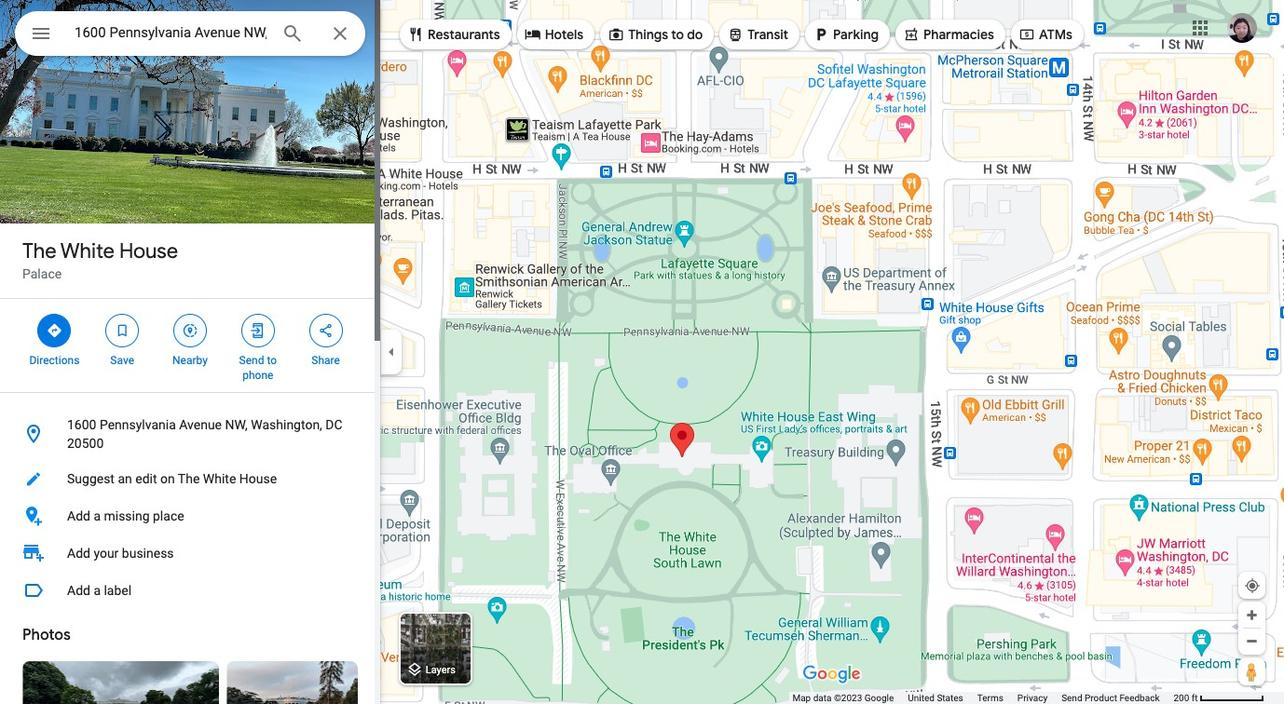 Task type: describe. For each thing, give the bounding box(es) containing it.
to inside  things to do
[[672, 26, 684, 43]]

an
[[118, 472, 132, 487]]

house inside the white house palace
[[119, 239, 178, 265]]

a for missing
[[94, 509, 101, 524]]

show street view coverage image
[[1239, 658, 1266, 686]]

map data ©2023 google
[[793, 694, 895, 704]]

add for add your business
[[67, 546, 90, 561]]

a for label
[[94, 584, 101, 599]]

add a label
[[67, 584, 132, 599]]


[[728, 24, 744, 45]]

footer inside "google maps" "element"
[[793, 693, 1174, 705]]

google account: michele murakami  
(michele.murakami@adept.ai) image
[[1228, 13, 1258, 43]]

add for add a missing place
[[67, 509, 90, 524]]

1600
[[67, 418, 96, 433]]

nw,
[[225, 418, 248, 433]]

 things to do
[[608, 24, 703, 45]]

do
[[687, 26, 703, 43]]

google
[[865, 694, 895, 704]]

directions
[[29, 354, 80, 367]]

ft
[[1192, 694, 1199, 704]]

add your business link
[[0, 535, 380, 573]]

 transit
[[728, 24, 789, 45]]

200 ft button
[[1174, 694, 1265, 704]]

to inside send to phone
[[267, 354, 277, 367]]

missing
[[104, 509, 150, 524]]

add a missing place
[[67, 509, 184, 524]]

the white house main content
[[0, 0, 380, 705]]

zoom in image
[[1246, 609, 1260, 623]]

 button
[[15, 11, 67, 60]]

united
[[909, 694, 935, 704]]

street view image
[[22, 662, 219, 705]]

hotels
[[545, 26, 584, 43]]

privacy button
[[1018, 693, 1048, 705]]

palace
[[22, 267, 62, 282]]


[[250, 321, 266, 341]]

pharmacies
[[924, 26, 995, 43]]

avenue
[[179, 418, 222, 433]]

feedback
[[1120, 694, 1160, 704]]

add a missing place button
[[0, 498, 380, 535]]

©2023
[[835, 694, 863, 704]]

things
[[629, 26, 669, 43]]

suggest an edit on the white house
[[67, 472, 277, 487]]


[[408, 24, 424, 45]]

pennsylvania
[[100, 418, 176, 433]]

phone
[[243, 369, 274, 382]]

label
[[104, 584, 132, 599]]

suggest an edit on the white house button
[[0, 461, 380, 498]]

 pharmacies
[[904, 24, 995, 45]]

 search field
[[15, 11, 366, 60]]


[[182, 321, 199, 341]]



Task type: locate. For each thing, give the bounding box(es) containing it.
1 horizontal spatial house
[[239, 472, 277, 487]]

restaurants
[[428, 26, 500, 43]]

add for add a label
[[67, 584, 90, 599]]

map
[[793, 694, 811, 704]]

white
[[60, 239, 115, 265], [203, 472, 236, 487]]

white inside the white house palace
[[60, 239, 115, 265]]

send product feedback button
[[1062, 693, 1160, 705]]

1 vertical spatial a
[[94, 584, 101, 599]]

send to phone
[[239, 354, 277, 382]]

1 horizontal spatial the
[[178, 472, 200, 487]]

the inside the white house palace
[[22, 239, 57, 265]]

nearby
[[173, 354, 208, 367]]

send product feedback
[[1062, 694, 1160, 704]]

the white house palace
[[22, 239, 178, 282]]

collapse side panel image
[[381, 342, 402, 363]]

1 vertical spatial house
[[239, 472, 277, 487]]

data
[[814, 694, 832, 704]]

edit
[[135, 472, 157, 487]]

product
[[1085, 694, 1118, 704]]

united states
[[909, 694, 964, 704]]

send inside send product feedback button
[[1062, 694, 1083, 704]]

0 vertical spatial the
[[22, 239, 57, 265]]

a
[[94, 509, 101, 524], [94, 584, 101, 599]]

transit
[[748, 26, 789, 43]]

0 vertical spatial send
[[239, 354, 264, 367]]

0 horizontal spatial house
[[119, 239, 178, 265]]

add your business
[[67, 546, 174, 561]]

washington,
[[251, 418, 323, 433]]

1600 pennsylvania avenue nw, washington, dc 20500
[[67, 418, 343, 451]]

0 horizontal spatial send
[[239, 354, 264, 367]]

privacy
[[1018, 694, 1048, 704]]

suggest
[[67, 472, 115, 487]]

add
[[67, 509, 90, 524], [67, 546, 90, 561], [67, 584, 90, 599]]

1 a from the top
[[94, 509, 101, 524]]

house up 
[[119, 239, 178, 265]]


[[30, 21, 52, 47]]

0 vertical spatial house
[[119, 239, 178, 265]]

terms
[[978, 694, 1004, 704]]

your
[[94, 546, 119, 561]]

footer containing map data ©2023 google
[[793, 693, 1174, 705]]

none field inside 1600 pennsylvania avenue nw, washington, dc 20500 field
[[75, 21, 267, 44]]

1600 Pennsylvania Avenue NW, Washington, DC 20500 field
[[15, 11, 366, 56]]


[[1019, 24, 1036, 45]]

white down 1600 pennsylvania avenue nw, washington, dc 20500
[[203, 472, 236, 487]]

20500
[[67, 436, 104, 451]]

to up phone
[[267, 354, 277, 367]]

dc
[[326, 418, 343, 433]]


[[813, 24, 830, 45]]

3 add from the top
[[67, 584, 90, 599]]

on
[[160, 472, 175, 487]]

send for send product feedback
[[1062, 694, 1083, 704]]

1 horizontal spatial white
[[203, 472, 236, 487]]

states
[[938, 694, 964, 704]]

1 vertical spatial to
[[267, 354, 277, 367]]

share
[[312, 354, 340, 367]]

add down "suggest"
[[67, 509, 90, 524]]

1 horizontal spatial send
[[1062, 694, 1083, 704]]

house down nw,
[[239, 472, 277, 487]]

actions for the white house region
[[0, 299, 380, 393]]

the
[[22, 239, 57, 265], [178, 472, 200, 487]]

zoom out image
[[1246, 635, 1260, 649]]

200
[[1174, 694, 1190, 704]]

house
[[119, 239, 178, 265], [239, 472, 277, 487]]

add left your
[[67, 546, 90, 561]]

google maps element
[[0, 0, 1285, 705]]

 hotels
[[525, 24, 584, 45]]

united states button
[[909, 693, 964, 705]]

200 ft
[[1174, 694, 1199, 704]]

1600 pennsylvania avenue nw, washington, dc 20500 button
[[0, 408, 380, 461]]

save
[[110, 354, 134, 367]]

the up "palace"
[[22, 239, 57, 265]]

0 vertical spatial a
[[94, 509, 101, 524]]

2 a from the top
[[94, 584, 101, 599]]

layers
[[426, 665, 456, 677]]

 restaurants
[[408, 24, 500, 45]]

0 horizontal spatial to
[[267, 354, 277, 367]]

white up "palace"
[[60, 239, 115, 265]]

a left the missing
[[94, 509, 101, 524]]

business
[[122, 546, 174, 561]]

send
[[239, 354, 264, 367], [1062, 694, 1083, 704]]

white inside button
[[203, 472, 236, 487]]

house inside suggest an edit on the white house button
[[239, 472, 277, 487]]

the inside button
[[178, 472, 200, 487]]

show your location image
[[1245, 578, 1262, 595]]

2 vertical spatial add
[[67, 584, 90, 599]]

0 horizontal spatial the
[[22, 239, 57, 265]]

1 vertical spatial white
[[203, 472, 236, 487]]

add left label
[[67, 584, 90, 599]]

parking
[[834, 26, 879, 43]]

a left label
[[94, 584, 101, 599]]


[[46, 321, 63, 341]]

terms button
[[978, 693, 1004, 705]]

place
[[153, 509, 184, 524]]

0 vertical spatial add
[[67, 509, 90, 524]]

1 add from the top
[[67, 509, 90, 524]]

atms
[[1040, 26, 1073, 43]]

0 vertical spatial to
[[672, 26, 684, 43]]


[[525, 24, 541, 45]]


[[608, 24, 625, 45]]

the right on
[[178, 472, 200, 487]]

to
[[672, 26, 684, 43], [267, 354, 277, 367]]


[[114, 321, 131, 341]]

to left do
[[672, 26, 684, 43]]

None field
[[75, 21, 267, 44]]

add a label button
[[0, 573, 380, 610]]


[[904, 24, 920, 45]]

photos
[[22, 627, 71, 645]]

 atms
[[1019, 24, 1073, 45]]

0 horizontal spatial white
[[60, 239, 115, 265]]

footer
[[793, 693, 1174, 705]]

1 horizontal spatial to
[[672, 26, 684, 43]]

1 vertical spatial the
[[178, 472, 200, 487]]

send up phone
[[239, 354, 264, 367]]

send for send to phone
[[239, 354, 264, 367]]

send left product
[[1062, 694, 1083, 704]]

send inside send to phone
[[239, 354, 264, 367]]

0 vertical spatial white
[[60, 239, 115, 265]]

1 vertical spatial add
[[67, 546, 90, 561]]

2 add from the top
[[67, 546, 90, 561]]


[[318, 321, 334, 341]]

1 vertical spatial send
[[1062, 694, 1083, 704]]

 parking
[[813, 24, 879, 45]]



Task type: vqa. For each thing, say whether or not it's contained in the screenshot.


